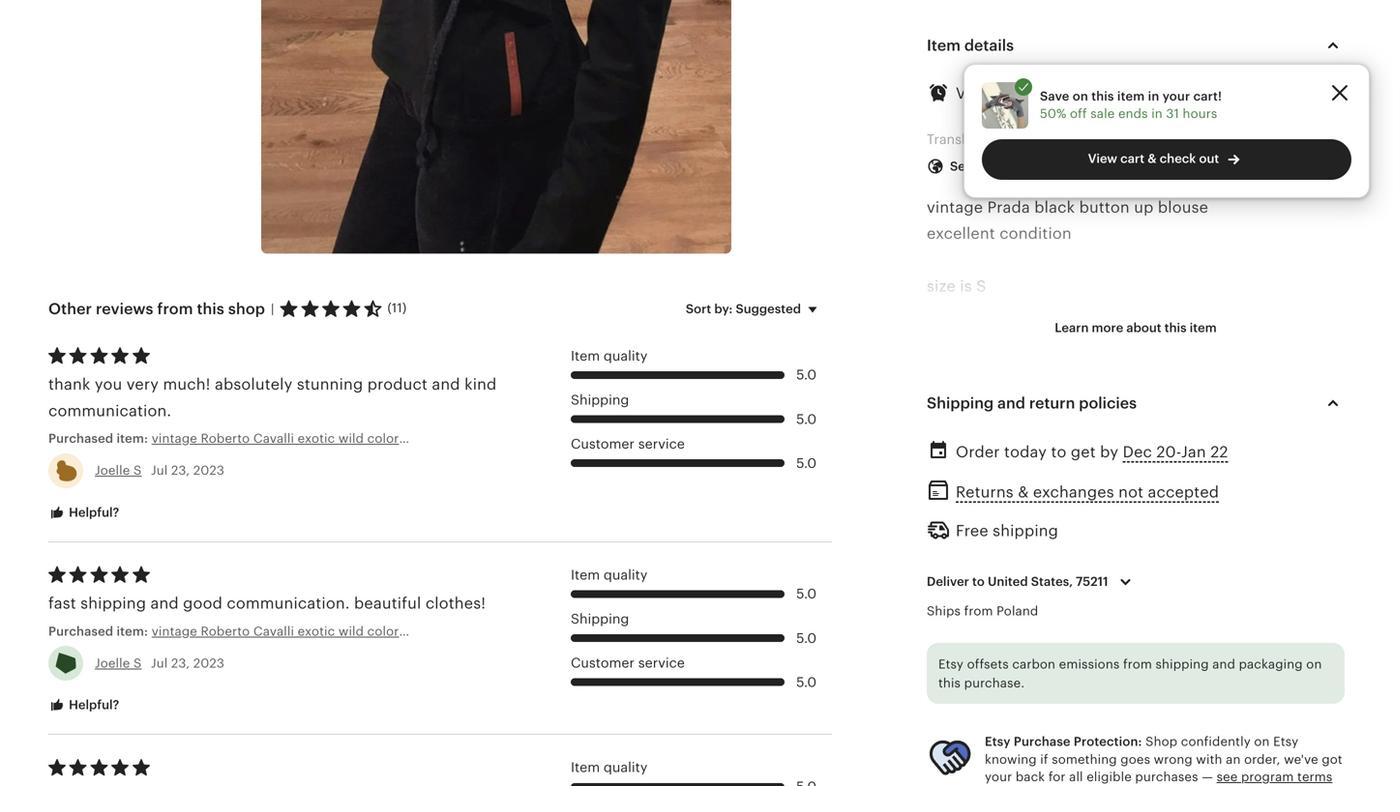 Task type: vqa. For each thing, say whether or not it's contained in the screenshot.
not to the bottom
yes



Task type: describe. For each thing, give the bounding box(es) containing it.
vintage
[[956, 85, 1014, 102]]

deliver
[[927, 575, 969, 589]]

policies
[[1079, 395, 1137, 412]]

vintage roberto cavalli exotic wild colorful top with link for absolutely
[[152, 430, 469, 448]]

for left "3" on the right bottom
[[1237, 436, 1258, 453]]

customer for fast shipping and good communication. beautiful clothes!
[[571, 656, 635, 671]]

dec
[[1123, 444, 1152, 461]]

is inside the - shipping during 3-5 business days after buying - no refunds & returns unless major error on my part, so please be sure before buying - i am not responsible for the package once it has been shipped - in the rare occasion that your order is lost in transit, i will try to resolve the issue with the postal service & may need your assistance. it may take some weeks - please make sure you have the correct address before purchasing
[[1207, 646, 1219, 663]]

so
[[1327, 541, 1344, 558]]

fast shipping and good communication. beautiful clothes!
[[48, 595, 486, 613]]

roberto for communication.
[[201, 624, 250, 639]]

3 5.0 from the top
[[796, 456, 817, 471]]

view
[[1088, 151, 1117, 166]]

part,
[[1287, 541, 1323, 558]]

the down emissions
[[1060, 672, 1084, 690]]

product
[[367, 376, 428, 393]]

poland inside worldwide tracked shipping from poland for 3 eur dm me for any questions
[[1181, 436, 1232, 453]]

shipping and return policies
[[927, 395, 1137, 412]]

not inside the - shipping during 3-5 business days after buying - no refunds & returns unless major error on my part, so please be sure before buying - i am not responsible for the package once it has been shipped - in the rare occasion that your order is lost in transit, i will try to resolve the issue with the postal service & may need your assistance. it may take some weeks - please make sure you have the correct address before purchasing
[[972, 593, 998, 611]]

item inside dropdown button
[[927, 37, 961, 54]]

service for fast shipping and good communication. beautiful clothes!
[[638, 656, 685, 671]]

(11)
[[387, 301, 407, 315]]

cart
[[1120, 151, 1144, 166]]

wild for stunning
[[338, 432, 364, 446]]

questions
[[1040, 462, 1113, 479]]

1 5.0 from the top
[[796, 368, 817, 383]]

eur
[[1276, 436, 1301, 453]]

ships from poland
[[927, 604, 1038, 618]]

hours
[[1183, 106, 1217, 121]]

see program terms
[[1217, 770, 1332, 785]]

issue
[[1089, 672, 1127, 690]]

assistance.
[[1043, 699, 1126, 716]]

1 horizontal spatial by
[[1100, 444, 1118, 461]]

shipping inside etsy offsets carbon emissions from shipping and packaging on this purchase.
[[1156, 657, 1209, 672]]

deliver to united states, 75211
[[927, 575, 1108, 589]]

this inside dropdown button
[[1164, 321, 1187, 335]]

item: for shipping
[[117, 624, 148, 639]]

6 5.0 from the top
[[796, 675, 817, 690]]

try
[[957, 672, 977, 690]]

vintage prada black button up blouse excellent condition
[[927, 199, 1208, 243]]

correct
[[1171, 725, 1227, 742]]

shipping for fast shipping and good communication. beautiful clothes!
[[571, 612, 629, 627]]

worldwide
[[927, 436, 1006, 453]]

& down transit,
[[1306, 672, 1317, 690]]

the up wrong
[[1143, 725, 1167, 742]]

all
[[1069, 770, 1083, 785]]

purchased for fast
[[48, 624, 113, 639]]

you inside the - shipping during 3-5 business days after buying - no refunds & returns unless major error on my part, so please be sure before buying - i am not responsible for the package once it has been shipped - in the rare occasion that your order is lost in transit, i will try to resolve the issue with the postal service & may need your assistance. it may take some weeks - please make sure you have the correct address before purchasing
[[1071, 725, 1099, 742]]

joelle s link for shipping
[[95, 656, 142, 671]]

on inside the save on this item in your cart! 50% off sale ends in 31 hours
[[1073, 89, 1088, 103]]

shipping inside worldwide tracked shipping from poland for 3 eur dm me for any questions
[[1071, 436, 1137, 453]]

cavalli for communication.
[[253, 624, 294, 639]]

helpful? button for fast shipping and good communication. beautiful clothes!
[[34, 688, 134, 724]]

on inside etsy offsets carbon emissions from shipping and packaging on this purchase.
[[1306, 657, 1322, 672]]

1 vertical spatial buying
[[1094, 567, 1146, 585]]

it
[[1130, 699, 1141, 716]]

1 horizontal spatial buying
[[1238, 514, 1290, 532]]

roberto for absolutely
[[201, 432, 250, 446]]

suggested
[[736, 302, 801, 316]]

& inside button
[[1018, 484, 1029, 501]]

5
[[1076, 514, 1085, 532]]

business
[[1089, 514, 1155, 532]]

order today to get by dec 20-jan 22
[[956, 444, 1228, 461]]

purchased item: vintage roberto cavalli exotic wild colorful top with for absolutely
[[48, 432, 469, 446]]

your inside the save on this item in your cart! 50% off sale ends in 31 hours
[[1162, 89, 1190, 103]]

shipping for - shipping during 3-5 business days after buying - no refunds & returns unless major error on my part, so please be sure before buying - i am not responsible for the package once it has been shipped - in the rare occasion that your order is lost in transit, i will try to resolve the issue with the postal service & may need your assistance. it may take some weeks - please make sure you have the correct address before purchasing
[[937, 514, 1002, 532]]

wrong
[[1154, 752, 1193, 767]]

5 5.0 from the top
[[796, 631, 817, 646]]

view cart & check out
[[1088, 151, 1219, 166]]

the left package
[[1119, 593, 1144, 611]]

view cart & check out link
[[982, 139, 1351, 180]]

from up "50%" on the right
[[1018, 85, 1054, 102]]

0 vertical spatial by
[[998, 132, 1014, 147]]

etsy inside 'shop confidently on etsy knowing if something goes wrong with an order, we've got your back for all eligible purchases —'
[[1273, 735, 1298, 749]]

learn
[[1055, 321, 1089, 335]]

cart!
[[1193, 89, 1222, 103]]

kind
[[464, 376, 497, 393]]

good
[[183, 595, 222, 613]]

on inside the - shipping during 3-5 business days after buying - no refunds & returns unless major error on my part, so please be sure before buying - i am not responsible for the package once it has been shipped - in the rare occasion that your order is lost in transit, i will try to resolve the issue with the postal service & may need your assistance. it may take some weeks - please make sure you have the correct address before purchasing
[[1237, 541, 1256, 558]]

today
[[1004, 444, 1047, 461]]

rare
[[983, 646, 1013, 663]]

blouse
[[1158, 199, 1208, 216]]

program
[[1241, 770, 1294, 785]]

purchased item: vintage roberto cavalli exotic wild colorful top with for communication.
[[48, 624, 469, 639]]

condition
[[999, 225, 1072, 243]]

communication. inside thank you very much! absolutely stunning product and kind communication.
[[48, 402, 171, 420]]

other reviews from this shop
[[48, 300, 265, 318]]

not inside button
[[1118, 484, 1144, 501]]

this inside the save on this item in your cart! 50% off sale ends in 31 hours
[[1091, 89, 1114, 103]]

vintage roberto cavalli exotic wild colorful top with link for communication.
[[152, 623, 469, 641]]

22
[[1210, 444, 1228, 461]]

s for thank you very much! absolutely stunning product and kind communication.
[[133, 464, 142, 478]]

we've
[[1284, 752, 1318, 767]]

from up shipped
[[964, 604, 993, 618]]

knowing
[[985, 752, 1037, 767]]

joelle for shipping
[[95, 656, 130, 671]]

see program terms link
[[1217, 770, 1332, 785]]

fast
[[48, 595, 76, 613]]

|
[[271, 302, 274, 316]]

helpful? button for thank you very much! absolutely stunning product and kind communication.
[[34, 495, 134, 531]]

item details
[[927, 37, 1014, 54]]

sleeves 63 cm
[[927, 383, 1034, 400]]

package
[[1148, 593, 1212, 611]]

& right cart
[[1148, 151, 1157, 166]]

quality for thank you very much! absolutely stunning product and kind communication.
[[604, 349, 647, 364]]

vintage for fast shipping and good communication. beautiful clothes!
[[152, 624, 197, 639]]

50%
[[1040, 106, 1066, 121]]

major
[[1148, 541, 1191, 558]]

has
[[1273, 593, 1299, 611]]

customer service for thank you very much! absolutely stunning product and kind communication.
[[571, 437, 685, 452]]

refunds
[[960, 541, 1018, 558]]

unless
[[1095, 541, 1144, 558]]

from right reviews
[[157, 300, 193, 318]]

joelle s jul 23, 2023 for and
[[95, 656, 224, 671]]

details
[[964, 37, 1014, 54]]

exotic for communication.
[[298, 624, 335, 639]]

purchased for thank
[[48, 432, 113, 446]]

3 item quality from the top
[[571, 761, 647, 776]]

free shipping
[[956, 522, 1058, 540]]

purchasing
[[927, 751, 1011, 769]]

sort
[[686, 302, 711, 316]]

ships
[[927, 604, 961, 618]]

1 vertical spatial communication.
[[227, 595, 350, 613]]

1 - from the top
[[927, 514, 932, 532]]

states,
[[1031, 575, 1073, 589]]

be
[[980, 567, 999, 585]]

shop
[[228, 300, 265, 318]]

the down order
[[1168, 672, 1193, 690]]

excellent
[[927, 225, 995, 243]]

purchases
[[1135, 770, 1198, 785]]

after
[[1199, 514, 1234, 532]]

0 vertical spatial i
[[937, 593, 941, 611]]

1 vertical spatial i
[[1331, 646, 1335, 663]]

tracked
[[1010, 436, 1067, 453]]

confidently
[[1181, 735, 1251, 749]]

75211
[[1076, 575, 1108, 589]]

with inside the - shipping during 3-5 business days after buying - no refunds & returns unless major error on my part, so please be sure before buying - i am not responsible for the package once it has been shipped - in the rare occasion that your order is lost in transit, i will try to resolve the issue with the postal service & may need your assistance. it may take some weeks - please make sure you have the correct address before purchasing
[[1131, 672, 1164, 690]]

0 horizontal spatial is
[[960, 278, 972, 295]]

resolve
[[1001, 672, 1056, 690]]

quality for fast shipping and good communication. beautiful clothes!
[[604, 568, 647, 583]]

exotic for absolutely
[[298, 432, 335, 446]]

postal
[[1197, 672, 1243, 690]]

terms
[[1297, 770, 1332, 785]]



Task type: locate. For each thing, give the bounding box(es) containing it.
roberto down the absolutely
[[201, 432, 250, 446]]

colorful for beautiful
[[367, 624, 415, 639]]

item right about
[[1190, 321, 1217, 335]]

2 2023 from the top
[[193, 656, 224, 671]]

1 horizontal spatial you
[[1071, 725, 1099, 742]]

1 vertical spatial vintage roberto cavalli exotic wild colorful top with link
[[152, 623, 469, 641]]

2 joelle s link from the top
[[95, 656, 142, 671]]

1 vertical spatial before
[[1040, 567, 1089, 585]]

2023 for much!
[[193, 464, 224, 478]]

1 23, from the top
[[171, 464, 190, 478]]

this inside etsy offsets carbon emissions from shipping and packaging on this purchase.
[[938, 676, 961, 691]]

1 vertical spatial poland
[[997, 604, 1038, 618]]

and inside etsy offsets carbon emissions from shipping and packaging on this purchase.
[[1212, 657, 1235, 672]]

2 roberto from the top
[[201, 624, 250, 639]]

shop
[[1146, 735, 1177, 749]]

customer
[[571, 437, 635, 452], [571, 656, 635, 671]]

0 vertical spatial quality
[[604, 349, 647, 364]]

2 vertical spatial service
[[1247, 672, 1302, 690]]

vintage down much!
[[152, 432, 197, 446]]

customer for thank you very much! absolutely stunning product and kind communication.
[[571, 437, 635, 452]]

- left am
[[927, 593, 932, 611]]

shipping inside dropdown button
[[927, 395, 994, 412]]

from left jan
[[1141, 436, 1177, 453]]

item quality for fast shipping and good communication. beautiful clothes!
[[571, 568, 647, 583]]

to left united
[[972, 575, 985, 589]]

purchased
[[48, 432, 113, 446], [48, 624, 113, 639]]

1 vertical spatial service
[[638, 656, 685, 671]]

for up returns
[[983, 462, 1004, 479]]

1 exotic from the top
[[298, 432, 335, 446]]

2 wild from the top
[[338, 624, 364, 639]]

2 - from the top
[[927, 541, 932, 558]]

1 vertical spatial not
[[972, 593, 998, 611]]

item:
[[117, 432, 148, 446], [117, 624, 148, 639]]

wild for beautiful
[[338, 624, 364, 639]]

0 horizontal spatial not
[[972, 593, 998, 611]]

emissions
[[1059, 657, 1120, 672]]

shipped
[[927, 620, 988, 637]]

2 vintage roberto cavalli exotic wild colorful top with link from the top
[[152, 623, 469, 641]]

2 helpful? button from the top
[[34, 688, 134, 724]]

23, for good
[[171, 656, 190, 671]]

20-
[[1156, 444, 1181, 461]]

and up postal at the bottom of page
[[1212, 657, 1235, 672]]

1 purchased from the top
[[48, 432, 113, 446]]

0 horizontal spatial item
[[1117, 89, 1145, 103]]

thank you very much! absolutely stunning product and kind communication.
[[48, 376, 497, 420]]

by:
[[714, 302, 733, 316]]

23, down much!
[[171, 464, 190, 478]]

service inside the - shipping during 3-5 business days after buying - no refunds & returns unless major error on my part, so please be sure before buying - i am not responsible for the package once it has been shipped - in the rare occasion that your order is lost in transit, i will try to resolve the issue with the postal service & may need your assistance. it may take some weeks - please make sure you have the correct address before purchasing
[[1247, 672, 1302, 690]]

2 vertical spatial quality
[[604, 761, 647, 776]]

helpful? for fast shipping and good communication. beautiful clothes!
[[66, 698, 119, 713]]

vintage roberto cavalli exotic wild colorful top with link down the fast shipping and good communication. beautiful clothes!
[[152, 623, 469, 641]]

not up business
[[1118, 484, 1144, 501]]

1 vertical spatial by
[[1100, 444, 1118, 461]]

free
[[956, 522, 988, 540]]

will
[[927, 672, 952, 690]]

1 horizontal spatial communication.
[[227, 595, 350, 613]]

1 vertical spatial colorful
[[367, 624, 415, 639]]

your inside 'shop confidently on etsy knowing if something goes wrong with an order, we've got your back for all eligible purchases —'
[[985, 770, 1012, 785]]

joelle s link
[[95, 464, 142, 478], [95, 656, 142, 671]]

2 vertical spatial vintage
[[152, 624, 197, 639]]

- up will
[[927, 646, 932, 663]]

purchased item: vintage roberto cavalli exotic wild colorful top with down thank you very much! absolutely stunning product and kind communication.
[[48, 432, 469, 446]]

on right "packaging"
[[1306, 657, 1322, 672]]

1 vertical spatial s
[[133, 464, 142, 478]]

0 vertical spatial item
[[1117, 89, 1145, 103]]

thank
[[48, 376, 90, 393]]

your right that
[[1124, 646, 1158, 663]]

item up ends
[[1117, 89, 1145, 103]]

0 vertical spatial item quality
[[571, 349, 647, 364]]

purchased down fast
[[48, 624, 113, 639]]

& down during
[[1022, 541, 1033, 558]]

poland up accepted
[[1181, 436, 1232, 453]]

by right get at bottom
[[1100, 444, 1118, 461]]

0 vertical spatial joelle s jul 23, 2023
[[95, 464, 224, 478]]

very
[[126, 376, 159, 393]]

joelle s jul 23, 2023 down good on the bottom left of the page
[[95, 656, 224, 671]]

for down 75211 at the bottom of the page
[[1094, 593, 1115, 611]]

2 purchased from the top
[[48, 624, 113, 639]]

please up purchasing
[[937, 725, 986, 742]]

0 vertical spatial s
[[976, 278, 986, 295]]

with inside 'shop confidently on etsy knowing if something goes wrong with an order, we've got your back for all eligible purchases —'
[[1196, 752, 1222, 767]]

roberto down good on the bottom left of the page
[[201, 624, 250, 639]]

2023
[[193, 464, 224, 478], [193, 656, 224, 671]]

4 5.0 from the top
[[796, 587, 817, 602]]

1 joelle from the top
[[95, 464, 130, 478]]

for inside 'shop confidently on etsy knowing if something goes wrong with an order, we've got your back for all eligible purchases —'
[[1048, 770, 1066, 785]]

shipping inside the - shipping during 3-5 business days after buying - no refunds & returns unless major error on my part, so please be sure before buying - i am not responsible for the package once it has been shipped - in the rare occasion that your order is lost in transit, i will try to resolve the issue with the postal service & may need your assistance. it may take some weeks - please make sure you have the correct address before purchasing
[[937, 514, 1002, 532]]

0 vertical spatial exotic
[[298, 432, 335, 446]]

and left return
[[997, 395, 1025, 412]]

item quality
[[571, 349, 647, 364], [571, 568, 647, 583], [571, 761, 647, 776]]

joelle s jul 23, 2023 for very
[[95, 464, 224, 478]]

save
[[1040, 89, 1069, 103]]

google
[[1017, 132, 1065, 147]]

1 joelle s link from the top
[[95, 464, 142, 478]]

etsy for etsy offsets carbon emissions from shipping and packaging on this purchase.
[[938, 657, 964, 672]]

return
[[1029, 395, 1075, 412]]

1 vertical spatial 2023
[[193, 656, 224, 671]]

with up —
[[1196, 752, 1222, 767]]

1 helpful? from the top
[[66, 505, 119, 520]]

2023 down much!
[[193, 464, 224, 478]]

0 vertical spatial cavalli
[[253, 432, 294, 446]]

1 helpful? button from the top
[[34, 495, 134, 531]]

on left my
[[1237, 541, 1256, 558]]

etsy up knowing
[[985, 735, 1010, 749]]

0 vertical spatial vintage roberto cavalli exotic wild colorful top with link
[[152, 430, 469, 448]]

2 may from the left
[[1145, 699, 1176, 716]]

order,
[[1244, 752, 1280, 767]]

2 helpful? from the top
[[66, 698, 119, 713]]

returns & exchanges not accepted button
[[956, 478, 1219, 506]]

you up something
[[1071, 725, 1099, 742]]

shipping for free shipping
[[993, 522, 1058, 540]]

1 vertical spatial is
[[1207, 646, 1219, 663]]

1 vertical spatial helpful?
[[66, 698, 119, 713]]

take
[[1181, 699, 1212, 716]]

worldwide tracked shipping from poland for 3 eur dm me for any questions
[[927, 436, 1301, 479]]

0 vertical spatial 2023
[[193, 464, 224, 478]]

0 vertical spatial helpful? button
[[34, 495, 134, 531]]

i left am
[[937, 593, 941, 611]]

top for clothes!
[[418, 624, 439, 639]]

not
[[1118, 484, 1144, 501], [972, 593, 998, 611]]

1 roberto from the top
[[201, 432, 250, 446]]

2023 down good on the bottom left of the page
[[193, 656, 224, 671]]

transit,
[[1274, 646, 1326, 663]]

dm
[[927, 462, 951, 479]]

2 cavalli from the top
[[253, 624, 294, 639]]

top down clothes! at bottom
[[418, 624, 439, 639]]

s for fast shipping and good communication. beautiful clothes!
[[133, 656, 142, 671]]

1 vertical spatial helpful? button
[[34, 688, 134, 724]]

1 horizontal spatial i
[[1331, 646, 1335, 663]]

1 vertical spatial jul
[[151, 656, 168, 671]]

you inside thank you very much! absolutely stunning product and kind communication.
[[95, 376, 122, 393]]

top for product
[[418, 432, 439, 446]]

exotic down "stunning"
[[298, 432, 335, 446]]

0 vertical spatial top
[[418, 432, 439, 446]]

this right about
[[1164, 321, 1187, 335]]

from inside worldwide tracked shipping from poland for 3 eur dm me for any questions
[[1141, 436, 1177, 453]]

0 vertical spatial purchased
[[48, 432, 113, 446]]

shipping and return policies button
[[909, 380, 1362, 427]]

and inside dropdown button
[[997, 395, 1025, 412]]

to inside the - shipping during 3-5 business days after buying - no refunds & returns unless major error on my part, so please be sure before buying - i am not responsible for the package once it has been shipped - in the rare occasion that your order is lost in transit, i will try to resolve the issue with the postal service & may need your assistance. it may take some weeks - please make sure you have the correct address before purchasing
[[981, 672, 997, 690]]

to inside dropdown button
[[972, 575, 985, 589]]

2 horizontal spatial etsy
[[1273, 735, 1298, 749]]

accepted
[[1148, 484, 1219, 501]]

size is s
[[927, 278, 986, 295]]

purchase.
[[964, 676, 1025, 691]]

1 horizontal spatial poland
[[1181, 436, 1232, 453]]

0 vertical spatial joelle
[[95, 464, 130, 478]]

save on this item in your cart! 50% off sale ends in 31 hours
[[1040, 89, 1222, 121]]

poland down "deliver to united states, 75211"
[[997, 604, 1038, 618]]

off
[[1070, 106, 1087, 121]]

joelle for you
[[95, 464, 130, 478]]

5 - from the top
[[927, 725, 932, 742]]

sure right be
[[1004, 567, 1036, 585]]

vintage roberto cavalli exotic wild colorful top with link down thank you very much! absolutely stunning product and kind communication.
[[152, 430, 469, 448]]

before up got
[[1295, 725, 1344, 742]]

to down offsets
[[981, 672, 997, 690]]

etsy for etsy purchase protection:
[[985, 735, 1010, 749]]

2 jul from the top
[[151, 656, 168, 671]]

0 vertical spatial service
[[638, 437, 685, 452]]

1 vertical spatial joelle
[[95, 656, 130, 671]]

0 horizontal spatial etsy
[[938, 657, 964, 672]]

you
[[95, 376, 122, 393], [1071, 725, 1099, 742]]

1 vertical spatial joelle s link
[[95, 656, 142, 671]]

sort by: suggested
[[686, 302, 801, 316]]

you left very
[[95, 376, 122, 393]]

wild down "stunning"
[[338, 432, 364, 446]]

shipping for fast shipping and good communication. beautiful clothes!
[[80, 595, 146, 613]]

1 wild from the top
[[338, 432, 364, 446]]

exotic down the fast shipping and good communication. beautiful clothes!
[[298, 624, 335, 639]]

2 colorful from the top
[[367, 624, 415, 639]]

0 vertical spatial jul
[[151, 464, 168, 478]]

0 vertical spatial item:
[[117, 432, 148, 446]]

1 vertical spatial cavalli
[[253, 624, 294, 639]]

2 joelle s jul 23, 2023 from the top
[[95, 656, 224, 671]]

0 vertical spatial vintage
[[927, 199, 983, 216]]

error
[[1195, 541, 1232, 558]]

1 item quality from the top
[[571, 349, 647, 364]]

2 23, from the top
[[171, 656, 190, 671]]

1 colorful from the top
[[367, 432, 415, 446]]

2 vertical spatial before
[[1295, 725, 1344, 742]]

item details button
[[909, 22, 1362, 69]]

eligible
[[1087, 770, 1132, 785]]

0 vertical spatial customer
[[571, 437, 635, 452]]

1 horizontal spatial not
[[1118, 484, 1144, 501]]

item
[[1117, 89, 1145, 103], [1190, 321, 1217, 335]]

once
[[1216, 593, 1254, 611]]

customer service
[[571, 437, 685, 452], [571, 656, 685, 671]]

0 vertical spatial 23,
[[171, 464, 190, 478]]

0 vertical spatial sure
[[1004, 567, 1036, 585]]

1 vertical spatial top
[[418, 624, 439, 639]]

your up 31
[[1162, 89, 1190, 103]]

etsy offsets carbon emissions from shipping and packaging on this purchase.
[[938, 657, 1322, 691]]

me
[[955, 462, 979, 479]]

0 vertical spatial helpful?
[[66, 505, 119, 520]]

shipping for thank you very much! absolutely stunning product and kind communication.
[[571, 393, 629, 408]]

0 vertical spatial you
[[95, 376, 122, 393]]

this left purchase.
[[938, 676, 961, 691]]

purchased down thank
[[48, 432, 113, 446]]

order
[[956, 444, 1000, 461]]

2 exotic from the top
[[298, 624, 335, 639]]

& down the any
[[1018, 484, 1029, 501]]

0 vertical spatial not
[[1118, 484, 1144, 501]]

up
[[1134, 199, 1154, 216]]

1 quality from the top
[[604, 349, 647, 364]]

on up off
[[1073, 89, 1088, 103]]

days
[[1159, 514, 1194, 532]]

1 customer service from the top
[[571, 437, 685, 452]]

shipping
[[571, 393, 629, 408], [927, 395, 994, 412], [571, 612, 629, 627]]

- up purchasing
[[927, 725, 932, 742]]

vintage up "excellent"
[[927, 199, 983, 216]]

this left shop
[[197, 300, 224, 318]]

1 vertical spatial purchased item: vintage roberto cavalli exotic wild colorful top with
[[48, 624, 469, 639]]

sale
[[1091, 106, 1115, 121]]

some
[[1217, 699, 1258, 716]]

reviews
[[96, 300, 153, 318]]

clothes!
[[425, 595, 486, 613]]

joelle s link for you
[[95, 464, 142, 478]]

by left google
[[998, 132, 1014, 147]]

for left all
[[1048, 770, 1066, 785]]

sure
[[1004, 567, 1036, 585], [1034, 725, 1067, 742]]

1 vertical spatial customer service
[[571, 656, 685, 671]]

2023 for good
[[193, 656, 224, 671]]

jul for very
[[151, 464, 168, 478]]

etsy inside etsy offsets carbon emissions from shipping and packaging on this purchase.
[[938, 657, 964, 672]]

etsy up will
[[938, 657, 964, 672]]

may right it
[[1145, 699, 1176, 716]]

been
[[1303, 593, 1341, 611]]

with up it
[[1131, 672, 1164, 690]]

to left get at bottom
[[1051, 444, 1067, 461]]

sure up if
[[1034, 725, 1067, 742]]

something
[[1052, 752, 1117, 767]]

i right transit,
[[1331, 646, 1335, 663]]

1 customer from the top
[[571, 437, 635, 452]]

1 joelle s jul 23, 2023 from the top
[[95, 464, 224, 478]]

0 vertical spatial please
[[927, 567, 976, 585]]

0 vertical spatial buying
[[1238, 514, 1290, 532]]

23, down good on the bottom left of the page
[[171, 656, 190, 671]]

0 vertical spatial customer service
[[571, 437, 685, 452]]

2 top from the top
[[418, 624, 439, 639]]

may down will
[[927, 699, 958, 716]]

wild
[[338, 432, 364, 446], [338, 624, 364, 639]]

0 vertical spatial wild
[[338, 432, 364, 446]]

if
[[1040, 752, 1048, 767]]

2 customer service from the top
[[571, 656, 685, 671]]

etsy up we've
[[1273, 735, 1298, 749]]

check
[[1160, 151, 1196, 166]]

exchanges
[[1033, 484, 1114, 501]]

1 2023 from the top
[[193, 464, 224, 478]]

returns
[[1037, 541, 1091, 558]]

1 horizontal spatial may
[[1145, 699, 1176, 716]]

31
[[1166, 106, 1179, 121]]

is left lost on the right of the page
[[1207, 646, 1219, 663]]

ends
[[1118, 106, 1148, 121]]

item: for you
[[117, 432, 148, 446]]

0 horizontal spatial by
[[998, 132, 1014, 147]]

1 vertical spatial joelle s jul 23, 2023
[[95, 656, 224, 671]]

the up try
[[955, 646, 979, 663]]

3 quality from the top
[[604, 761, 647, 776]]

before up off
[[1058, 85, 1107, 102]]

for inside the - shipping during 3-5 business days after buying - no refunds & returns unless major error on my part, so please be sure before buying - i am not responsible for the package once it has been shipped - in the rare occasion that your order is lost in transit, i will try to resolve the issue with the postal service & may need your assistance. it may take some weeks - please make sure you have the correct address before purchasing
[[1094, 593, 1115, 611]]

3 - from the top
[[927, 593, 932, 611]]

is right size
[[960, 278, 972, 295]]

jul for and
[[151, 656, 168, 671]]

buying down unless
[[1094, 567, 1146, 585]]

0 horizontal spatial you
[[95, 376, 122, 393]]

0 vertical spatial colorful
[[367, 432, 415, 446]]

to
[[1051, 444, 1067, 461], [972, 575, 985, 589], [981, 672, 997, 690]]

please down no
[[927, 567, 976, 585]]

3
[[1262, 436, 1272, 453]]

vintage inside vintage prada black button up blouse excellent condition
[[927, 199, 983, 216]]

1 vertical spatial wild
[[338, 624, 364, 639]]

item inside learn more about this item dropdown button
[[1190, 321, 1217, 335]]

1 vertical spatial please
[[937, 725, 986, 742]]

and left good on the bottom left of the page
[[150, 595, 179, 613]]

1 item: from the top
[[117, 432, 148, 446]]

1 top from the top
[[418, 432, 439, 446]]

shop confidently on etsy knowing if something goes wrong with an order, we've got your back for all eligible purchases —
[[985, 735, 1343, 785]]

top down product
[[418, 432, 439, 446]]

1 vertical spatial you
[[1071, 725, 1099, 742]]

wild down beautiful at the left of page
[[338, 624, 364, 639]]

helpful? for thank you very much! absolutely stunning product and kind communication.
[[66, 505, 119, 520]]

before down returns
[[1040, 567, 1089, 585]]

0 horizontal spatial communication.
[[48, 402, 171, 420]]

1 vertical spatial to
[[972, 575, 985, 589]]

sleeves
[[927, 383, 982, 400]]

1 vertical spatial roberto
[[201, 624, 250, 639]]

out
[[1199, 151, 1219, 166]]

in
[[1148, 89, 1159, 103], [1151, 106, 1163, 121], [937, 646, 950, 663], [1255, 646, 1269, 663]]

service for thank you very much! absolutely stunning product and kind communication.
[[638, 437, 685, 452]]

1 horizontal spatial etsy
[[985, 735, 1010, 749]]

1 purchased item: vintage roberto cavalli exotic wild colorful top with from the top
[[48, 432, 469, 446]]

your down the resolve
[[1005, 699, 1038, 716]]

occasion
[[1018, 646, 1086, 663]]

protection:
[[1074, 735, 1142, 749]]

1 vertical spatial quality
[[604, 568, 647, 583]]

communication. down very
[[48, 402, 171, 420]]

not down be
[[972, 593, 998, 611]]

1 vertical spatial item
[[1190, 321, 1217, 335]]

am
[[945, 593, 968, 611]]

size
[[927, 278, 956, 295]]

colorful down product
[[367, 432, 415, 446]]

offsets
[[967, 657, 1009, 672]]

0 vertical spatial poland
[[1181, 436, 1232, 453]]

0 vertical spatial to
[[1051, 444, 1067, 461]]

2 customer from the top
[[571, 656, 635, 671]]

1 vertical spatial customer
[[571, 656, 635, 671]]

cm
[[1010, 383, 1034, 400]]

buying up my
[[1238, 514, 1290, 532]]

2 5.0 from the top
[[796, 412, 817, 427]]

from up issue
[[1123, 657, 1152, 672]]

1 vertical spatial item quality
[[571, 568, 647, 583]]

- left the free
[[927, 514, 932, 532]]

1 vintage roberto cavalli exotic wild colorful top with link from the top
[[152, 430, 469, 448]]

joelle s jul 23, 2023 down very
[[95, 464, 224, 478]]

1 may from the left
[[927, 699, 958, 716]]

learn more about this item
[[1055, 321, 1217, 335]]

0 horizontal spatial buying
[[1094, 567, 1146, 585]]

1 vertical spatial vintage
[[152, 432, 197, 446]]

colorful down beautiful at the left of page
[[367, 624, 415, 639]]

vintage down good on the bottom left of the page
[[152, 624, 197, 639]]

23, for much!
[[171, 464, 190, 478]]

0 horizontal spatial poland
[[997, 604, 1038, 618]]

your down knowing
[[985, 770, 1012, 785]]

cavalli down the fast shipping and good communication. beautiful clothes!
[[253, 624, 294, 639]]

any
[[1009, 462, 1035, 479]]

0 vertical spatial is
[[960, 278, 972, 295]]

- shipping during 3-5 business days after buying - no refunds & returns unless major error on my part, so please be sure before buying - i am not responsible for the package once it has been shipped - in the rare occasion that your order is lost in transit, i will try to resolve the issue with the postal service & may need your assistance. it may take some weeks - please make sure you have the correct address before purchasing
[[927, 514, 1344, 769]]

from inside etsy offsets carbon emissions from shipping and packaging on this purchase.
[[1123, 657, 1152, 672]]

colorful for stunning
[[367, 432, 415, 446]]

with down clothes! at bottom
[[443, 624, 469, 639]]

s
[[976, 278, 986, 295], [133, 464, 142, 478], [133, 656, 142, 671]]

2 joelle from the top
[[95, 656, 130, 671]]

this up sale
[[1091, 89, 1114, 103]]

2 vertical spatial s
[[133, 656, 142, 671]]

vintage for thank you very much! absolutely stunning product and kind communication.
[[152, 432, 197, 446]]

0 horizontal spatial i
[[937, 593, 941, 611]]

the
[[1119, 593, 1144, 611], [955, 646, 979, 663], [1060, 672, 1084, 690], [1168, 672, 1193, 690], [1143, 725, 1167, 742]]

purchased item: vintage roberto cavalli exotic wild colorful top with down the fast shipping and good communication. beautiful clothes!
[[48, 624, 469, 639]]

with down kind
[[443, 432, 469, 446]]

1 horizontal spatial item
[[1190, 321, 1217, 335]]

cavalli for absolutely
[[253, 432, 294, 446]]

2 vertical spatial to
[[981, 672, 997, 690]]

carbon
[[1012, 657, 1056, 672]]

2 quality from the top
[[604, 568, 647, 583]]

1 vertical spatial sure
[[1034, 725, 1067, 742]]

back
[[1016, 770, 1045, 785]]

0 vertical spatial before
[[1058, 85, 1107, 102]]

1 jul from the top
[[151, 464, 168, 478]]

1 cavalli from the top
[[253, 432, 294, 446]]

0 vertical spatial purchased item: vintage roberto cavalli exotic wild colorful top with
[[48, 432, 469, 446]]

0 vertical spatial communication.
[[48, 402, 171, 420]]

on inside 'shop confidently on etsy knowing if something goes wrong with an order, we've got your back for all eligible purchases —'
[[1254, 735, 1270, 749]]

1 vertical spatial 23,
[[171, 656, 190, 671]]

0 vertical spatial joelle s link
[[95, 464, 142, 478]]

lost
[[1224, 646, 1251, 663]]

item inside the save on this item in your cart! 50% off sale ends in 31 hours
[[1117, 89, 1145, 103]]

0 horizontal spatial may
[[927, 699, 958, 716]]

communication. right good on the bottom left of the page
[[227, 595, 350, 613]]

and inside thank you very much! absolutely stunning product and kind communication.
[[432, 376, 460, 393]]

2 item: from the top
[[117, 624, 148, 639]]

about
[[1126, 321, 1161, 335]]

2 vertical spatial item quality
[[571, 761, 647, 776]]

on up order,
[[1254, 735, 1270, 749]]

2 purchased item: vintage roberto cavalli exotic wild colorful top with from the top
[[48, 624, 469, 639]]

cavalli down thank you very much! absolutely stunning product and kind communication.
[[253, 432, 294, 446]]

jan
[[1181, 444, 1206, 461]]

customer service for fast shipping and good communication. beautiful clothes!
[[571, 656, 685, 671]]

item quality for thank you very much! absolutely stunning product and kind communication.
[[571, 349, 647, 364]]

packaging
[[1239, 657, 1303, 672]]

2 item quality from the top
[[571, 568, 647, 583]]

4 - from the top
[[927, 646, 932, 663]]



